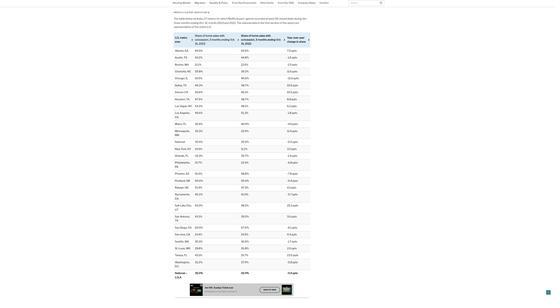 Task type: vqa. For each thing, say whether or not it's contained in the screenshot.


Task type: locate. For each thing, give the bounding box(es) containing it.
2 horizontal spatial months
[[258, 38, 267, 41]]

u.s. down both
[[207, 25, 211, 28]]

1 vertical spatial 38.7%
[[241, 98, 249, 101]]

1 vertical spatial 2023
[[199, 42, 205, 45]]

1 vertical spatial 5.8
[[288, 261, 292, 264]]

0 vertical spatial u.s.
[[207, 25, 211, 28]]

sales down both
[[213, 34, 219, 37]]

ca up salt
[[175, 198, 179, 201]]

67.0%
[[241, 227, 249, 230]]

ad region
[[190, 284, 293, 297]]

1 vertical spatial 43.1%
[[195, 254, 202, 257]]

0 horizontal spatial d.c.
[[175, 265, 179, 268]]

2 0.9 from the top
[[288, 272, 292, 275]]

1 sales from the left
[[213, 34, 219, 37]]

35.0% for national
[[195, 141, 203, 144]]

6 - from the top
[[287, 141, 288, 144]]

1 vertical spatial fl
[[185, 155, 189, 158]]

6.1 inside (-7.8 ppts to 51%), philadelphia (-6.8 ppts to 15.7%), san diego (-6.1 ppts to 60.9%) and
[[237, 3, 241, 6]]

9 - from the top
[[287, 173, 288, 176]]

0 vertical spatial 0.9
[[288, 141, 292, 144]]

1 0.9 from the top
[[288, 141, 292, 144]]

the up three
[[174, 17, 178, 20]]

51.0% down the 47.3% at the bottom left of page
[[241, 193, 249, 197]]

2 43.1% from the top
[[195, 254, 202, 257]]

share inside the share of home sales with concession, 3 months ending oct. 31, 2023
[[195, 34, 202, 37]]

ppts right "1.7"
[[292, 240, 297, 244]]

2 35.9% from the top
[[241, 272, 249, 275]]

38.7% down 40.6%
[[241, 84, 249, 87]]

home
[[205, 34, 212, 37], [252, 34, 258, 37]]

to left the 15.7%),
[[211, 3, 213, 6]]

from for from our economists
[[232, 1, 238, 4]]

d.c. inside "washington, d.c."
[[175, 265, 179, 268]]

1 43.1% from the top
[[195, 215, 202, 219]]

portland, or
[[175, 180, 190, 183]]

0 horizontal spatial home
[[205, 34, 212, 37]]

1 3 from the left
[[210, 38, 211, 41]]

2 horizontal spatial 31,
[[241, 42, 244, 45]]

1 vertical spatial 0.4
[[287, 233, 291, 237]]

chicago, il
[[175, 77, 188, 80]]

philadelphia,
[[175, 162, 190, 165]]

with for share of home sales with concession, 3 months ending oct. 31, 2023
[[220, 34, 225, 37]]

2 - from the top
[[287, 63, 288, 66]]

0 vertical spatial 51.0%
[[195, 173, 202, 176]]

equality & policy link
[[207, 0, 230, 6]]

share down entire
[[195, 34, 202, 37]]

tx
[[184, 56, 187, 59], [183, 84, 187, 87], [186, 98, 190, 101], [175, 220, 178, 223]]

washington, d.c.
[[175, 261, 190, 268]]

1.8
[[288, 112, 292, 115]]

- for phoenix, az
[[287, 173, 288, 176]]

1 vertical spatial 35.3%
[[195, 240, 203, 244]]

-0.9 ppts for national— u.s.a.
[[287, 272, 298, 275]]

35.9%
[[241, 141, 249, 144], [241, 272, 249, 275]]

1 horizontal spatial months
[[212, 38, 221, 41]]

ppts right 10.6
[[293, 84, 298, 87]]

sales inside share of home sales with concession, 3 months ending oct. 31, 2022
[[259, 34, 265, 37]]

1 horizontal spatial d.c.
[[280, 3, 284, 6]]

austin, tx
[[175, 56, 187, 59]]

change
[[287, 40, 296, 43]]

51.0% up 50.0%
[[195, 173, 202, 176]]

0 vertical spatial 35.0%
[[195, 141, 203, 144]]

0 horizontal spatial 3
[[210, 38, 211, 41]]

2 35.3% from the top
[[195, 240, 203, 244]]

- down 3.5
[[287, 155, 288, 158]]

50.4%
[[241, 180, 249, 183]]

national—
[[175, 272, 187, 275]]

- for washington, d.c.
[[287, 261, 288, 264]]

1 horizontal spatial and
[[260, 3, 264, 6]]

1 from from the left
[[232, 1, 238, 4]]

5.7
[[288, 193, 292, 197]]

0 vertical spatial nc
[[187, 70, 191, 73]]

phoenix,
[[175, 173, 185, 176]]

1 vertical spatial and
[[224, 21, 229, 24]]

-1.8 ppts
[[287, 112, 297, 115]]

43.1% up 32.2%
[[195, 254, 202, 257]]

0 vertical spatial 7.8
[[298, 0, 302, 2]]

1 horizontal spatial 6.1
[[288, 227, 292, 230]]

nc up il
[[187, 70, 191, 73]]

3 - from the top
[[287, 77, 288, 80]]

0 vertical spatial 6.8
[[201, 3, 205, 6]]

oct. inside the share of home sales with concession, 3 months ending oct. 31, 2023
[[230, 38, 235, 41]]

deals
[[287, 17, 294, 20]]

1 vertical spatial nc
[[185, 186, 189, 190]]

0 horizontal spatial ending
[[190, 21, 198, 24]]

0 horizontal spatial with
[[220, 34, 225, 37]]

ppts right the "25.2"
[[293, 204, 298, 208]]

43.1% down 63.3%
[[195, 215, 202, 219]]

6.8 up summary
[[201, 3, 205, 6]]

ending inside share of home sales with concession, 3 months ending oct. 31, 2022
[[268, 38, 276, 41]]

1 horizontal spatial from
[[278, 1, 284, 4]]

0 vertical spatial the
[[174, 17, 178, 20]]

11.1%
[[195, 63, 201, 66], [241, 148, 247, 151]]

6.2
[[287, 105, 291, 108]]

0 horizontal spatial share
[[195, 34, 202, 37]]

3 inside share of home sales with concession, 3 months ending oct. 31, 2022
[[256, 38, 257, 41]]

4 to from the left
[[297, 3, 300, 6]]

in inside year-over-year change in share
[[296, 40, 299, 43]]

of down below
[[192, 25, 194, 28]]

months inside share of home sales with concession, 3 months ending oct. 31, 2022
[[258, 38, 267, 41]]

35.0% up 14.5%
[[195, 141, 203, 144]]

ppts right 6.2
[[291, 105, 297, 108]]

nc for charlotte, nc
[[187, 70, 191, 73]]

2023 down "for"
[[217, 21, 224, 24]]

miami, fl
[[175, 123, 186, 126]]

4 - from the top
[[287, 112, 288, 115]]

2 horizontal spatial ending
[[268, 38, 276, 41]]

7.8 up -0.4 ppts on the right bottom of the page
[[288, 173, 292, 176]]

our left ceo
[[284, 1, 288, 4]]

(- right diego
[[236, 3, 237, 6]]

housing market
[[173, 1, 191, 4]]

-0.9 ppts for national
[[287, 141, 298, 144]]

1 vertical spatial d.c.
[[175, 265, 179, 268]]

company news
[[298, 1, 316, 4]]

0 horizontal spatial washington,
[[175, 261, 190, 264]]

0 vertical spatial 35.9%
[[241, 141, 249, 144]]

in down over-
[[296, 40, 299, 43]]

54.3%
[[195, 105, 203, 108]]

with inside the share of home sales with concession, 3 months ending oct. 31, 2023
[[220, 34, 225, 37]]

1 - from the top
[[287, 56, 288, 59]]

our inside from our ceo link
[[284, 1, 288, 4]]

concession, up 49.5%
[[195, 38, 209, 41]]

3 to from the left
[[247, 3, 250, 6]]

1 horizontal spatial the
[[236, 21, 241, 24]]

13 - from the top
[[287, 240, 288, 244]]

home for 2023
[[205, 34, 212, 37]]

1 vertical spatial washington,
[[175, 261, 190, 264]]

0 horizontal spatial 6.8
[[201, 3, 205, 6]]

nv
[[188, 105, 192, 108]]

home inside the share of home sales with concession, 3 months ending oct. 31, 2023
[[205, 34, 212, 37]]

1 horizontal spatial home
[[252, 34, 258, 37]]

sales
[[213, 34, 219, 37], [259, 34, 265, 37]]

2 from from the left
[[278, 1, 284, 4]]

tx right austin, at left top
[[184, 56, 187, 59]]

boston, ma
[[175, 63, 189, 66]]

home down data
[[252, 34, 258, 37]]

the right during
[[302, 17, 306, 20]]

orlando, fl
[[175, 155, 189, 158]]

0 vertical spatial and
[[260, 3, 264, 6]]

0 horizontal spatial 7.8
[[288, 173, 292, 176]]

50.0%
[[195, 180, 203, 183]]

our
[[238, 1, 243, 4], [284, 1, 288, 4]]

- up the 4.1 on the right bottom
[[287, 180, 288, 183]]

philadelphia, pa
[[175, 162, 190, 169]]

of
[[279, 21, 282, 24], [192, 25, 194, 28], [202, 34, 205, 37], [249, 34, 251, 37]]

- down 1.4
[[287, 162, 288, 165]]

area
[[175, 40, 180, 43]]

vegas,
[[180, 105, 188, 108]]

representative
[[174, 25, 191, 28]]

36.9%
[[241, 240, 249, 244]]

7.0 ppts
[[287, 49, 297, 52]]

fl for miami, fl
[[183, 123, 186, 126]]

6.8 down 1.4
[[288, 162, 292, 165]]

2 horizontal spatial oct.
[[276, 38, 281, 41]]

2 our from the left
[[284, 1, 288, 4]]

35.0% down 32.2%
[[195, 272, 203, 275]]

tx for dallas, tx
[[183, 84, 187, 87]]

4.1
[[287, 186, 290, 190]]

1 horizontal spatial share
[[241, 34, 248, 37]]

1 vertical spatial 7.8
[[288, 173, 292, 176]]

1 vertical spatial 35.0%
[[195, 272, 203, 275]]

with
[[220, 34, 225, 37], [266, 34, 271, 37]]

0 vertical spatial -0.9 ppts
[[287, 141, 298, 144]]

our inside from our economists link
[[238, 1, 243, 4]]

ending
[[190, 21, 198, 24], [221, 38, 230, 41], [268, 38, 276, 41]]

0 horizontal spatial 2023
[[199, 42, 205, 45]]

0 horizontal spatial 31,
[[195, 42, 198, 45]]

buyers'
[[236, 17, 245, 20]]

-0.9 ppts down -5.8 ppts in the right bottom of the page
[[287, 272, 298, 275]]

1 home from the left
[[205, 34, 212, 37]]

1 vertical spatial u.s.
[[175, 36, 179, 39]]

0.4 ppts
[[287, 233, 297, 237]]

2 home from the left
[[252, 34, 258, 37]]

15.7%
[[195, 162, 202, 165]]

1 horizontal spatial 2023
[[217, 21, 224, 24]]

from our ceo
[[278, 1, 294, 4]]

1 vertical spatial -0.9 ppts
[[287, 272, 298, 275]]

35.9% down '37.9%'
[[241, 272, 249, 275]]

ca inside sacramento, ca
[[175, 198, 179, 201]]

san
[[223, 3, 228, 6], [175, 215, 179, 219], [175, 227, 179, 230], [175, 233, 179, 237]]

50
[[275, 17, 278, 20]]

2 3 from the left
[[256, 38, 257, 41]]

summary
[[194, 10, 210, 14]]

- down 11.6
[[287, 77, 288, 80]]

- down 23.5
[[287, 261, 288, 264]]

san diego, ca
[[175, 227, 192, 230]]

Search... search field
[[349, 0, 378, 5]]

1 horizontal spatial 31,
[[204, 21, 208, 24]]

ppts up 0.4 ppts
[[292, 227, 297, 230]]

- up 0.4 ppts
[[287, 227, 288, 230]]

ppts right 11.6
[[292, 70, 298, 73]]

2 concession, from the left
[[241, 38, 255, 41]]

1 horizontal spatial concession,
[[241, 38, 255, 41]]

1 horizontal spatial ending
[[221, 38, 230, 41]]

fl right the tampa,
[[184, 254, 187, 257]]

share inside share of home sales with concession, 3 months ending oct. 31, 2022
[[241, 34, 248, 37]]

0.9
[[288, 141, 292, 144], [288, 272, 292, 275]]

ga
[[185, 49, 188, 52]]

- for philadelphia, pa
[[287, 162, 288, 165]]

39.5%
[[241, 215, 249, 219]]

1 horizontal spatial 11.1%
[[241, 148, 247, 151]]

None search field
[[348, 0, 384, 6]]

3 inside the share of home sales with concession, 3 months ending oct. 31, 2023
[[210, 38, 211, 41]]

5.8 down 23.5
[[288, 261, 292, 264]]

2 share from the left
[[241, 34, 248, 37]]

11 - from the top
[[287, 193, 288, 197]]

1 35.9% from the top
[[241, 141, 249, 144]]

to
[[174, 3, 176, 6], [211, 3, 213, 6], [247, 3, 250, 6], [297, 3, 300, 6]]

38.7% for 8.8 ppts
[[241, 98, 249, 101]]

0.9 up 3.5
[[288, 141, 292, 144]]

7 - from the top
[[287, 155, 288, 158]]

1 concession, from the left
[[195, 38, 209, 41]]

d.c. for washington, d.c. (-5.8 ppts to 32.2%).
[[280, 3, 284, 6]]

2 horizontal spatial in
[[296, 40, 299, 43]]

0 vertical spatial 35.3%
[[195, 130, 203, 133]]

31, inside share of home sales with concession, 3 months ending oct. 31, 2022
[[241, 42, 244, 45]]

concession, up 2022
[[241, 38, 255, 41]]

1 horizontal spatial 3
[[256, 38, 257, 41]]

3 for 2022
[[256, 38, 257, 41]]

1 38.7% from the top
[[241, 84, 249, 87]]

1 horizontal spatial in
[[258, 21, 260, 24]]

1 35.3% from the top
[[195, 130, 203, 133]]

- down the 7.0
[[287, 56, 288, 59]]

with for share of home sales with concession, 3 months ending oct. 31, 2022
[[266, 34, 271, 37]]

nc down or
[[185, 186, 189, 190]]

2 with from the left
[[266, 34, 271, 37]]

d.c. left ceo
[[280, 3, 284, 6]]

and down the which
[[224, 21, 229, 24]]

0 vertical spatial 43.1%
[[195, 215, 202, 219]]

43.1%
[[195, 215, 202, 219], [195, 254, 202, 257]]

san down ut
[[175, 215, 179, 219]]

sales inside the share of home sales with concession, 3 months ending oct. 31, 2023
[[213, 34, 219, 37]]

ca for san diego, ca
[[188, 227, 192, 230]]

8 - from the top
[[287, 162, 288, 165]]

35.3% for minneapolis, mn
[[195, 130, 203, 133]]

0 vertical spatial fl
[[183, 123, 186, 126]]

31, inside the share of home sales with concession, 3 months ending oct. 31, 2023
[[195, 42, 198, 45]]

ca inside los angeles, ca
[[175, 116, 179, 119]]

- down the 4.1 on the right bottom
[[287, 193, 288, 197]]

10 - from the top
[[287, 180, 288, 183]]

-5.7 ppts
[[287, 193, 298, 197]]

1 horizontal spatial 51.0%
[[241, 193, 249, 197]]

with inside share of home sales with concession, 3 months ending oct. 31, 2022
[[266, 34, 271, 37]]

wa
[[185, 240, 189, 244]]

tx down co at top
[[186, 98, 190, 101]]

1 horizontal spatial oct.
[[230, 38, 235, 41]]

the table below includes 27 metros for which redfin buyers' agents recorded at least 50 closed deals during the three months ending oct. 31, in both 2023 and 2022. the national data in the first section of the report are representative of the entire u.s.
[[174, 17, 306, 28]]

0 horizontal spatial concession,
[[195, 38, 209, 41]]

3 for 2023
[[210, 38, 211, 41]]

47.5%
[[195, 98, 203, 101]]

31, for share of home sales with concession, 3 months ending oct. 31, 2022
[[241, 42, 244, 45]]

- for miami, fl
[[287, 123, 288, 126]]

ending for share of home sales with concession, 3 months ending oct. 31, 2022
[[268, 38, 276, 41]]

15 - from the top
[[287, 272, 288, 275]]

1 vertical spatial 0.9
[[288, 272, 292, 275]]

- down -5.8 ppts in the right bottom of the page
[[287, 272, 288, 275]]

home inside share of home sales with concession, 3 months ending oct. 31, 2022
[[252, 34, 258, 37]]

35.3% down 35.4%
[[195, 130, 203, 133]]

0 horizontal spatial our
[[238, 1, 243, 4]]

ca right jose,
[[187, 233, 190, 237]]

1 vertical spatial the
[[236, 21, 241, 24]]

1 35.0% from the top
[[195, 141, 203, 144]]

0 vertical spatial washington,
[[265, 3, 280, 6]]

ppts right 23.5
[[293, 254, 298, 257]]

0 horizontal spatial the
[[174, 17, 178, 20]]

home down entire
[[205, 34, 212, 37]]

ending inside the share of home sales with concession, 3 months ending oct. 31, 2023
[[221, 38, 230, 41]]

43.1% for tampa, fl
[[195, 254, 202, 257]]

and right 60.9%)
[[260, 3, 264, 6]]

2 vertical spatial fl
[[184, 254, 187, 257]]

-4.6 ppts
[[287, 123, 298, 126]]

months
[[181, 21, 190, 24], [212, 38, 221, 41], [258, 38, 267, 41]]

the left entire
[[195, 25, 199, 28]]

0 horizontal spatial 6.1
[[237, 3, 241, 6]]

atlanta,
[[175, 49, 184, 52]]

orlando,
[[175, 155, 185, 158]]

san left jose,
[[175, 233, 179, 237]]

- up 11.6
[[287, 63, 288, 66]]

32.2%).
[[300, 3, 309, 6]]

months inside the share of home sales with concession, 3 months ending oct. 31, 2023
[[212, 38, 221, 41]]

3
[[210, 38, 211, 41], [256, 38, 257, 41]]

washington, for washington, d.c. (-5.8 ppts to 32.2%).
[[265, 3, 280, 6]]

raleigh,
[[175, 186, 184, 190]]

22.5%
[[241, 162, 249, 165]]

ca for los angeles, ca
[[175, 116, 179, 119]]

31, inside 'the table below includes 27 metros for which redfin buyers' agents recorded at least 50 closed deals during the three months ending oct. 31, in both 2023 and 2022. the national data in the first section of the report are representative of the entire u.s.'
[[204, 21, 208, 24]]

0 horizontal spatial oct.
[[199, 21, 204, 24]]

ppts up 3.5 ppts
[[293, 141, 298, 144]]

ppts right 4.6
[[293, 123, 298, 126]]

san inside san antonio, tx
[[175, 215, 179, 219]]

3.5 ppts
[[287, 148, 297, 151]]

u.s. up area
[[175, 36, 179, 39]]

1 horizontal spatial our
[[284, 1, 288, 4]]

our right diego
[[238, 1, 243, 4]]

ppts right 1.4
[[292, 155, 297, 158]]

concession, inside share of home sales with concession, 3 months ending oct. 31, 2022
[[241, 38, 255, 41]]

san right '&'
[[223, 3, 228, 6]]

- for national— u.s.a.
[[287, 272, 288, 275]]

12 - from the top
[[287, 227, 288, 230]]

0 vertical spatial 6.1
[[237, 3, 241, 6]]

ca for san jose, ca
[[187, 233, 190, 237]]

fl for orlando, fl
[[185, 155, 189, 158]]

search image
[[380, 2, 382, 4]]

0 horizontal spatial 51.0%
[[195, 173, 202, 176]]

ending inside 'the table below includes 27 metros for which redfin buyers' agents recorded at least 50 closed deals during the three months ending oct. 31, in both 2023 and 2022. the national data in the first section of the report are representative of the entire u.s.'
[[190, 21, 198, 24]]

- up 2.0
[[287, 240, 288, 244]]

7.8 for (-
[[298, 0, 302, 2]]

14.0%
[[241, 233, 249, 237]]

1 vertical spatial 6.1
[[288, 227, 292, 230]]

u.s. inside 'the table below includes 27 metros for which redfin buyers' agents recorded at least 50 closed deals during the three months ending oct. 31, in both 2023 and 2022. the national data in the first section of the report are representative of the entire u.s.'
[[207, 25, 211, 28]]

2 38.7% from the top
[[241, 98, 249, 101]]

to left 60.9%)
[[247, 3, 250, 6]]

1 vertical spatial 6.8
[[288, 162, 292, 165]]

35.9% for national
[[241, 141, 249, 144]]

0 horizontal spatial u.s.
[[175, 36, 179, 39]]

in down recorded
[[258, 21, 260, 24]]

1 with from the left
[[220, 34, 225, 37]]

2 sales from the left
[[259, 34, 265, 37]]

ppts right 1.5 at the right top
[[292, 63, 297, 66]]

1 -0.9 ppts from the top
[[287, 141, 298, 144]]

14 - from the top
[[287, 261, 288, 264]]

6.1 right diego
[[237, 3, 241, 6]]

0 vertical spatial 38.7%
[[241, 84, 249, 87]]

of up 2022
[[249, 34, 251, 37]]

ca down los
[[175, 116, 179, 119]]

share up 2022
[[241, 34, 248, 37]]

5.8 right washington, d.c. link
[[287, 3, 291, 6]]

1 vertical spatial 11.1%
[[241, 148, 247, 151]]

0 horizontal spatial months
[[181, 21, 190, 24]]

tx right dallas,
[[183, 84, 187, 87]]

san for 43.1%
[[175, 215, 179, 219]]

0 horizontal spatial from
[[232, 1, 238, 4]]

1 horizontal spatial sales
[[259, 34, 265, 37]]

san for 14.4%
[[175, 233, 179, 237]]

43.2%
[[195, 56, 203, 59]]

1 horizontal spatial with
[[266, 34, 271, 37]]

from left ceo
[[278, 1, 284, 4]]

1 horizontal spatial washington,
[[265, 3, 280, 6]]

19.7%
[[241, 254, 248, 257]]

31, down the '27'
[[204, 21, 208, 24]]

1 our from the left
[[238, 1, 243, 4]]

2 -0.9 ppts from the top
[[287, 272, 298, 275]]

6.8 inside (-7.8 ppts to 51%), philadelphia (-6.8 ppts to 15.7%), san diego (-6.1 ppts to 60.9%) and
[[201, 3, 205, 6]]

austin,
[[175, 56, 183, 59]]

from for from our ceo
[[278, 1, 284, 4]]

0 vertical spatial 11.1%
[[195, 63, 201, 66]]

1 share from the left
[[195, 34, 202, 37]]

tx inside san antonio, tx
[[175, 220, 178, 223]]

0 vertical spatial 2023
[[217, 21, 224, 24]]

0 vertical spatial d.c.
[[280, 3, 284, 6]]

1 horizontal spatial u.s.
[[207, 25, 211, 28]]

of down entire
[[202, 34, 205, 37]]

1.4
[[288, 155, 291, 158]]

- up 3.5
[[287, 141, 288, 144]]

oct. inside share of home sales with concession, 3 months ending oct. 31, 2022
[[276, 38, 281, 41]]

ppts right the 7.0
[[291, 49, 297, 52]]

1 vertical spatial 35.9%
[[241, 272, 249, 275]]

-0.4 ppts
[[287, 180, 298, 183]]

are
[[295, 21, 299, 24]]

5 - from the top
[[287, 123, 288, 126]]

1 horizontal spatial 7.8
[[298, 0, 302, 2]]

in left both
[[208, 21, 210, 24]]

from right policy
[[232, 1, 238, 4]]

0 horizontal spatial sales
[[213, 34, 219, 37]]

11.1% down 43.2%
[[195, 63, 201, 66]]

7.8 inside (-7.8 ppts to 51%), philadelphia (-6.8 ppts to 15.7%), san diego (-6.1 ppts to 60.9%) and
[[298, 0, 302, 2]]

agents
[[245, 17, 254, 20]]

ending for share of home sales with concession, 3 months ending oct. 31, 2023
[[221, 38, 230, 41]]

2 35.0% from the top
[[195, 272, 203, 275]]

ppts down the -6.1 ppts at the right bottom of page
[[292, 233, 297, 237]]

concession, inside the share of home sales with concession, 3 months ending oct. 31, 2023
[[195, 38, 209, 41]]

new york, ny
[[175, 148, 191, 151]]

lake
[[180, 204, 186, 208]]

10.6
[[287, 84, 292, 87]]

0 horizontal spatial and
[[224, 21, 229, 24]]

ca right diego,
[[188, 227, 192, 230]]



Task type: describe. For each thing, give the bounding box(es) containing it.
d.c. for washington, d.c.
[[175, 265, 179, 268]]

ppts right the 4.1 on the right bottom
[[291, 186, 296, 190]]

company
[[298, 1, 309, 4]]

home for 2022
[[252, 34, 258, 37]]

diego,
[[180, 227, 187, 230]]

houston, tx
[[175, 98, 190, 101]]

ppts up summary
[[205, 3, 210, 6]]

1.7
[[288, 240, 291, 244]]

contact link
[[318, 0, 331, 6]]

51.3%
[[241, 112, 248, 115]]

46.1%
[[241, 91, 248, 94]]

(- left ceo
[[285, 3, 287, 6]]

ppts down -5.8 ppts in the right bottom of the page
[[293, 272, 298, 275]]

49.6%
[[195, 112, 203, 115]]

tx for austin, tx
[[184, 56, 187, 59]]

25.2 ppts
[[287, 204, 298, 208]]

0 vertical spatial 5.8
[[287, 3, 291, 6]]

ppts right 1.6
[[292, 56, 297, 59]]

tx for houston, tx
[[186, 98, 190, 101]]

2022
[[245, 42, 251, 45]]

- for austin, tx
[[287, 56, 288, 59]]

oct. for share of home sales with concession, 3 months ending oct. 31, 2022
[[276, 38, 281, 41]]

ppts down -7.8 ppts
[[293, 180, 298, 183]]

ppts left company
[[291, 3, 297, 6]]

1 vertical spatial 51.0%
[[241, 193, 249, 197]]

seattle,
[[175, 240, 184, 244]]

ppts up 32.2%). at the right top
[[303, 0, 308, 2]]

months for share of home sales with concession, 3 months ending oct. 31, 2022
[[258, 38, 267, 41]]

nc for raleigh, nc
[[185, 186, 189, 190]]

ppts right the 21.6
[[294, 77, 299, 80]]

35.0% for national— u.s.a.
[[195, 272, 203, 275]]

21.6
[[288, 77, 293, 80]]

ppts right the 8.8
[[292, 98, 297, 101]]

7.8 for -
[[288, 173, 292, 176]]

raleigh, nc
[[175, 186, 189, 190]]

43.1% for san antonio, tx
[[195, 215, 202, 219]]

sacramento, ca
[[175, 193, 190, 201]]

(- up summary
[[199, 3, 201, 6]]

4.6
[[288, 123, 292, 126]]

2022.
[[229, 21, 236, 24]]

- for san diego, ca
[[287, 227, 288, 230]]

san for 60.9%
[[175, 227, 179, 230]]

ppts down 23.5 ppts
[[293, 261, 298, 264]]

metro
[[180, 36, 187, 39]]

oct. for share of home sales with concession, 3 months ending oct. 31, 2023
[[230, 38, 235, 41]]

1 horizontal spatial 6.8
[[288, 162, 292, 165]]

u.s.a.
[[175, 276, 182, 280]]

0 vertical spatial 0.4
[[288, 180, 292, 183]]

first
[[265, 21, 270, 24]]

sacramento,
[[175, 193, 190, 197]]

1.6
[[288, 56, 292, 59]]

news
[[309, 1, 316, 4]]

for
[[216, 17, 220, 20]]

antonio,
[[180, 215, 190, 219]]

ma
[[185, 63, 189, 66]]

at
[[266, 17, 268, 20]]

tampa, fl
[[175, 254, 187, 257]]

months inside 'the table below includes 27 metros for which redfin buyers' agents recorded at least 50 closed deals during the three months ending oct. 31, in both 2023 and 2022. the national data in the first section of the report are representative of the entire u.s.'
[[181, 21, 190, 24]]

washington, for washington, d.c.
[[175, 261, 190, 264]]

- for chicago, il
[[287, 77, 288, 80]]

3.6 ppts
[[287, 215, 297, 219]]

49.5%
[[195, 49, 203, 52]]

- for portland, or
[[287, 180, 288, 183]]

35.3% for seattle, wa
[[195, 240, 203, 244]]

level
[[185, 10, 193, 14]]

u.s. inside u.s. metro area
[[175, 36, 179, 39]]

63.3%
[[195, 204, 203, 208]]

40.0%
[[241, 123, 249, 126]]

ppts up -0.4 ppts on the right bottom of the page
[[292, 173, 298, 176]]

housing
[[173, 1, 182, 4]]

oct. inside 'the table below includes 27 metros for which redfin buyers' agents recorded at least 50 closed deals during the three months ending oct. 31, in both 2023 and 2022. the national data in the first section of the report are representative of the entire u.s.'
[[199, 21, 204, 24]]

salt lake city, ut
[[175, 204, 192, 212]]

sales for 2022
[[259, 34, 265, 37]]

of inside share of home sales with concession, 3 months ending oct. 31, 2022
[[249, 34, 251, 37]]

ppts right 10.5
[[293, 91, 298, 94]]

31, for share of home sales with concession, 3 months ending oct. 31, 2023
[[195, 42, 198, 45]]

san inside (-7.8 ppts to 51%), philadelphia (-6.8 ppts to 15.7%), san diego (-6.1 ppts to 60.9%) and
[[223, 3, 228, 6]]

19.0%
[[195, 77, 202, 80]]

equality
[[209, 1, 219, 4]]

denver,
[[175, 91, 184, 94]]

35.9% for national— u.s.a.
[[241, 272, 249, 275]]

policy
[[221, 1, 228, 4]]

7.0
[[287, 49, 291, 52]]

- for seattle, wa
[[287, 240, 288, 244]]

37.9%
[[241, 261, 249, 264]]

0 horizontal spatial in
[[208, 21, 210, 24]]

1 to from the left
[[174, 3, 176, 6]]

national
[[242, 21, 251, 24]]

during
[[294, 17, 302, 20]]

ppts right 3.6 at the bottom
[[292, 215, 297, 219]]

housing market link
[[171, 0, 193, 6]]

city,
[[186, 204, 192, 208]]

- for los angeles, ca
[[287, 112, 288, 115]]

the down recorded
[[260, 21, 264, 24]]

company news link
[[296, 0, 318, 6]]

ny
[[187, 148, 191, 151]]

2.0
[[287, 247, 291, 250]]

0.9 for national— u.s.a.
[[288, 272, 292, 275]]

32.2%
[[195, 261, 203, 264]]

los
[[175, 112, 179, 115]]

- for national
[[287, 141, 288, 144]]

share of home sales with concession, 3 months ending oct. 31, 2022
[[241, 34, 281, 45]]

of inside the share of home sales with concession, 3 months ending oct. 31, 2023
[[202, 34, 205, 37]]

- for boston, ma
[[287, 63, 288, 66]]

23.5
[[287, 254, 292, 257]]

which
[[220, 17, 227, 20]]

0.9 for national
[[288, 141, 292, 144]]

the down closed
[[282, 21, 286, 24]]

share for share of home sales with concession, 3 months ending oct. 31, 2023
[[195, 34, 202, 37]]

ppts right 5.7
[[292, 193, 298, 197]]

az
[[186, 173, 189, 176]]

below
[[185, 17, 193, 20]]

sales for 2023
[[213, 34, 219, 37]]

concession, for 2023
[[195, 38, 209, 41]]

share of home sales with concession, 3 months ending oct. 31, 2023
[[195, 34, 235, 45]]

our for ceo
[[284, 1, 288, 4]]

ppts right 3.5
[[292, 148, 297, 151]]

0 horizontal spatial 11.1%
[[195, 63, 201, 66]]

recorded
[[254, 17, 265, 20]]

15.7%),
[[214, 3, 223, 6]]

ppts right 11.4
[[292, 130, 298, 133]]

from our ceo link
[[276, 0, 296, 6]]

ppts left 60.9%)
[[241, 3, 247, 6]]

- for sacramento, ca
[[287, 193, 288, 197]]

-6.8 ppts
[[287, 162, 298, 165]]

las vegas, nv
[[175, 105, 192, 108]]

and inside (-7.8 ppts to 51%), philadelphia (-6.8 ppts to 15.7%), san diego (-6.1 ppts to 60.9%) and
[[260, 3, 264, 6]]

26.8%
[[241, 247, 249, 250]]

year-over-year change in share
[[287, 36, 306, 43]]

38.7% for 10.6 ppts
[[241, 84, 249, 87]]

migration
[[195, 1, 205, 4]]

includes
[[193, 17, 203, 20]]

10.6 ppts
[[287, 84, 298, 87]]

(-7.8 ppts to 51%), philadelphia (-6.8 ppts to 15.7%), san diego (-6.1 ppts to 60.9%) and
[[174, 0, 308, 6]]

45.3%
[[195, 193, 203, 197]]

2023 inside 'the table below includes 27 metros for which redfin buyers' agents recorded at least 50 closed deals during the three months ending oct. 31, in both 2023 and 2022. the national data in the first section of the report are representative of the entire u.s.'
[[217, 21, 224, 24]]

table
[[179, 17, 185, 20]]

concession, for 2022
[[241, 38, 255, 41]]

2023 inside the share of home sales with concession, 3 months ending oct. 31, 2023
[[199, 42, 205, 45]]

report
[[287, 21, 294, 24]]

houston,
[[175, 98, 186, 101]]

(- right ceo
[[297, 0, 298, 2]]

metro-level summary
[[174, 10, 210, 14]]

san antonio, tx
[[175, 215, 190, 223]]

of down closed
[[279, 21, 282, 24]]

months for share of home sales with concession, 3 months ending oct. 31, 2023
[[212, 38, 221, 41]]

35.7%
[[241, 155, 249, 158]]

share for share of home sales with concession, 3 months ending oct. 31, 2022
[[241, 34, 248, 37]]

10.5 ppts
[[287, 91, 298, 94]]

ppts right 1.8
[[292, 112, 297, 115]]

our for economists
[[238, 1, 243, 4]]

ppts right 2.0
[[291, 247, 297, 250]]

three
[[174, 21, 180, 24]]

2 to from the left
[[211, 3, 213, 6]]

fl for tampa, fl
[[184, 254, 187, 257]]

4.1 ppts
[[287, 186, 296, 190]]

louis,
[[179, 247, 186, 250]]

-5.8 ppts
[[287, 261, 298, 264]]

salt
[[175, 204, 180, 208]]

from our economists
[[232, 1, 256, 4]]

ut
[[175, 209, 178, 212]]

- for orlando, fl
[[287, 155, 288, 158]]

and inside 'the table below includes 27 metros for which redfin buyers' agents recorded at least 50 closed deals during the three months ending oct. 31, in both 2023 and 2022. the national data in the first section of the report are representative of the entire u.s.'
[[224, 21, 229, 24]]

data
[[260, 1, 266, 4]]

14.4%
[[195, 233, 202, 237]]

philadelphia
[[184, 3, 198, 6]]

ppts down -1.4 ppts
[[293, 162, 298, 165]]



